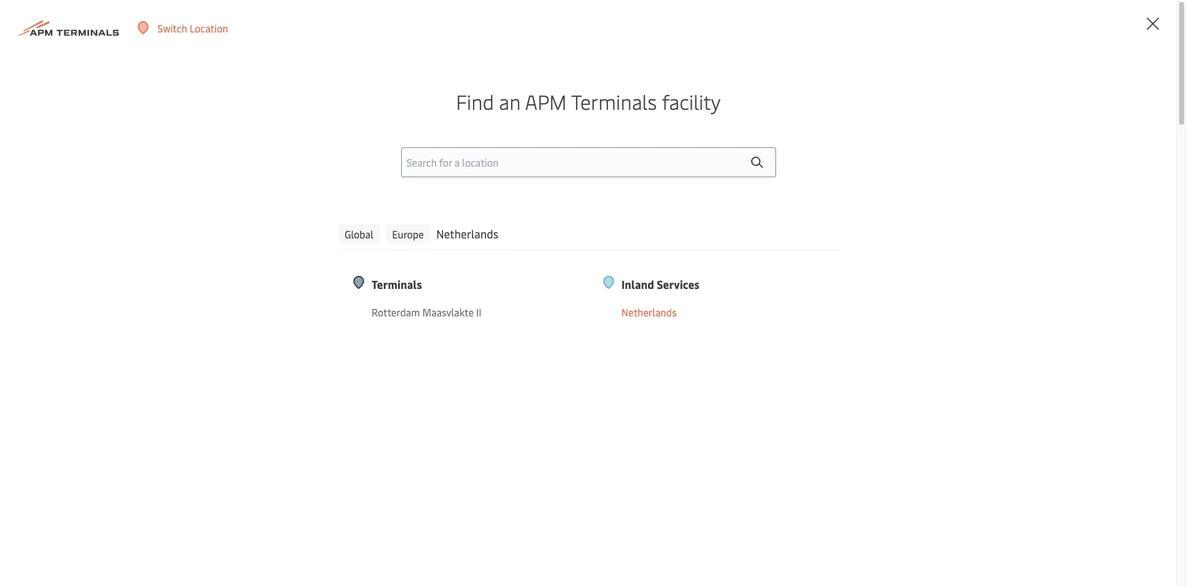 Task type: vqa. For each thing, say whether or not it's contained in the screenshot.
MINIMUM
no



Task type: locate. For each thing, give the bounding box(es) containing it.
netherlands for netherlands link
[[622, 306, 677, 319]]

10/25/23 23:00
[[414, 283, 451, 308]]

europe
[[392, 227, 424, 241]]

available
[[518, 249, 553, 261], [518, 249, 553, 261]]

netherlands down inland
[[622, 306, 677, 319]]

terminals
[[571, 88, 657, 115], [372, 277, 422, 292]]

find
[[456, 88, 494, 115]]

23:00 for 11/01/23 23:00
[[610, 296, 633, 308]]

inland services
[[622, 277, 700, 292]]

11/01/23 23:00
[[610, 283, 643, 308]]

/
[[1079, 12, 1083, 25]]

departure time button
[[729, 245, 817, 265], [729, 245, 818, 265]]

start
[[826, 249, 845, 261], [826, 249, 846, 261]]

arrival time
[[414, 249, 461, 261], [414, 249, 461, 261]]

rotterdam maasvlakte ii
[[372, 306, 482, 319]]

time
[[442, 249, 461, 261], [442, 249, 461, 261], [771, 249, 790, 261], [771, 249, 790, 261]]

europe button
[[386, 225, 430, 244]]

receive
[[848, 249, 877, 261], [848, 249, 878, 261]]

arrival time button
[[414, 245, 490, 265], [414, 245, 491, 265]]

23:00 down 11/01/23
[[610, 296, 633, 308]]

1 horizontal spatial 23:00
[[610, 296, 633, 308]]

departure time
[[729, 249, 790, 261], [729, 249, 790, 261]]

login / create account link
[[1029, 0, 1153, 37]]

scheduled arrival button
[[310, 245, 406, 265], [310, 245, 406, 265]]

0 vertical spatial terminals
[[571, 88, 657, 115]]

scheduled
[[310, 249, 350, 261], [310, 249, 351, 261], [610, 249, 650, 261], [610, 249, 651, 261]]

netherlands
[[436, 226, 499, 242], [622, 306, 677, 319]]

netherlands right europe
[[436, 226, 499, 242]]

0 horizontal spatial netherlands
[[436, 226, 499, 242]]

0 horizontal spatial 23:00
[[414, 296, 438, 308]]

scheduled departure
[[610, 249, 692, 261], [610, 249, 692, 261]]

netherlands inside netherlands link
[[622, 306, 677, 319]]

departure
[[652, 249, 692, 261], [653, 249, 692, 261], [729, 249, 769, 261], [729, 249, 769, 261]]

scheduled departure button
[[610, 245, 721, 265], [610, 245, 722, 265]]

start receive date
[[826, 249, 898, 261], [826, 249, 898, 261]]

23:00 down 10/25/23
[[414, 296, 438, 308]]

23:00 inside 10/25/23 23:00
[[414, 296, 438, 308]]

location
[[190, 21, 228, 35]]

1 horizontal spatial netherlands
[[622, 306, 677, 319]]

0 vertical spatial netherlands
[[436, 226, 499, 242]]

date
[[555, 249, 573, 261], [555, 249, 573, 261]]

23:00 inside 11/01/23 23:00
[[610, 296, 633, 308]]

global
[[345, 227, 374, 241]]

1 vertical spatial netherlands
[[622, 306, 677, 319]]

scheduled arrival
[[310, 249, 378, 261], [310, 249, 378, 261]]

0 horizontal spatial terminals
[[372, 277, 422, 292]]

first
[[498, 249, 516, 261], [499, 249, 516, 261]]

first available date button
[[498, 245, 601, 265], [499, 245, 601, 265]]

apm
[[525, 88, 567, 115]]

1 23:00 from the left
[[414, 296, 438, 308]]

arrival
[[352, 249, 378, 261], [352, 249, 378, 261], [414, 249, 440, 261], [414, 249, 440, 261]]

4 time from the left
[[771, 249, 790, 261]]

start receive date button
[[826, 245, 924, 265], [826, 245, 924, 265]]

2 23:00 from the left
[[610, 296, 633, 308]]

date
[[879, 249, 898, 261], [880, 249, 898, 261]]

first available date
[[498, 249, 573, 261], [499, 249, 573, 261]]

rotterdam maasvlakte ii link
[[372, 305, 555, 321]]

switch
[[158, 21, 187, 35]]

23:00
[[414, 296, 438, 308], [610, 296, 633, 308]]

2 date from the left
[[880, 249, 898, 261]]

1 vertical spatial terminals
[[372, 277, 422, 292]]

maasvlakte
[[422, 306, 474, 319]]

rotterdam
[[372, 306, 420, 319]]



Task type: describe. For each thing, give the bounding box(es) containing it.
login
[[1052, 12, 1077, 25]]

login / create account
[[1052, 12, 1153, 25]]

netherlands for netherlands button
[[436, 226, 499, 242]]

1 date from the left
[[879, 249, 898, 261]]

ii
[[476, 306, 482, 319]]

23:00 for 10/25/23 23:00
[[414, 296, 438, 308]]

create
[[1085, 12, 1114, 25]]

account
[[1116, 12, 1153, 25]]

services
[[657, 277, 700, 292]]

2 time from the left
[[442, 249, 461, 261]]

netherlands link
[[622, 305, 805, 321]]

global button
[[338, 225, 380, 244]]

facility
[[662, 88, 721, 115]]

inland
[[622, 277, 654, 292]]

10/25/23
[[414, 283, 451, 295]]

netherlands button
[[436, 225, 499, 244]]

an
[[499, 88, 521, 115]]

1 horizontal spatial terminals
[[571, 88, 657, 115]]

2 receive from the left
[[848, 249, 878, 261]]

1 time from the left
[[442, 249, 461, 261]]

switch location
[[158, 21, 228, 35]]

3 time from the left
[[771, 249, 790, 261]]

1 receive from the left
[[848, 249, 877, 261]]

11/01/23
[[610, 283, 643, 295]]

Search for a location search field
[[401, 147, 776, 177]]

find an apm terminals facility
[[456, 88, 721, 115]]



